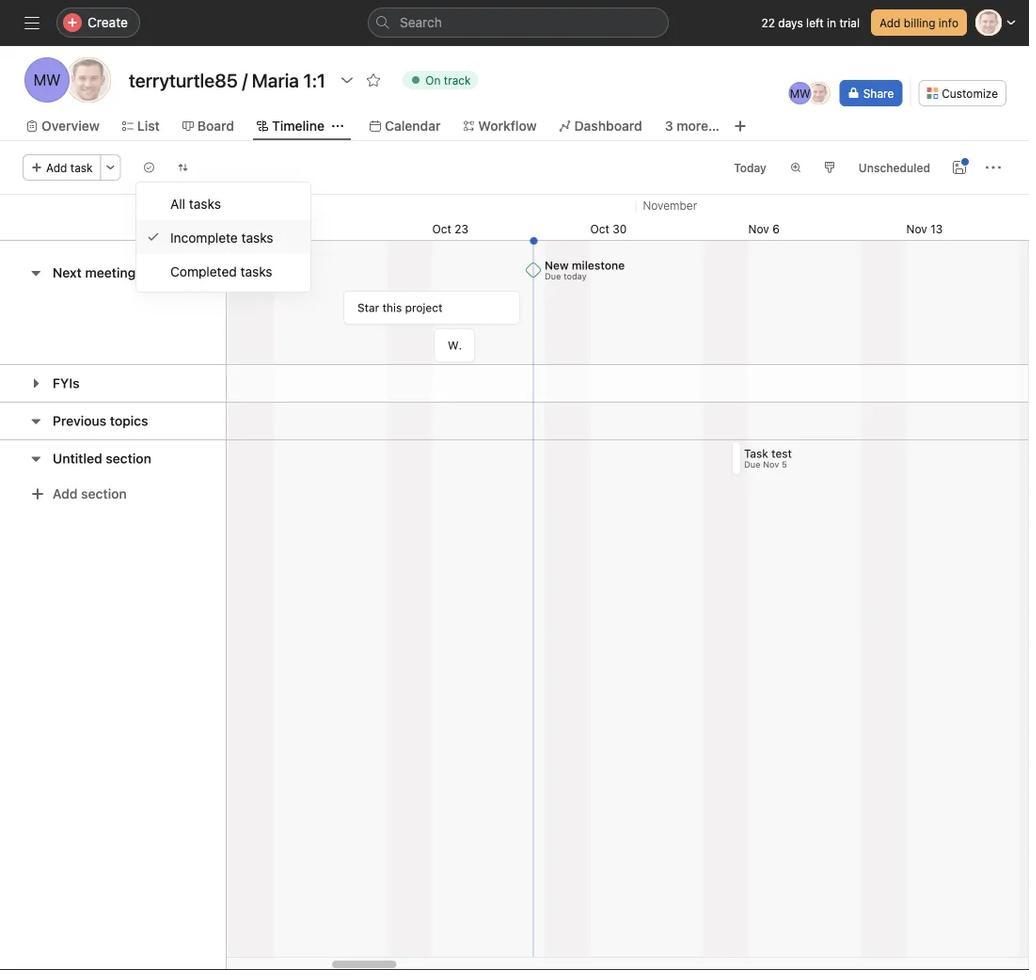 Task type: vqa. For each thing, say whether or not it's contained in the screenshot.
Project roles
no



Task type: locate. For each thing, give the bounding box(es) containing it.
timeline
[[272, 118, 325, 134]]

0 horizontal spatial tt
[[79, 71, 98, 89]]

tt
[[79, 71, 98, 89], [812, 87, 826, 100]]

today button
[[726, 154, 775, 181]]

due left today in the right top of the page
[[545, 271, 562, 281]]

due left test
[[745, 459, 761, 469]]

due inside new milestone due today
[[545, 271, 562, 281]]

untitled section
[[53, 451, 151, 466]]

board
[[197, 118, 234, 134]]

all tasks
[[170, 195, 221, 211]]

2 vertical spatial add
[[53, 486, 78, 502]]

tt left share button
[[812, 87, 826, 100]]

1 horizontal spatial due
[[745, 459, 761, 469]]

3 oct from the left
[[432, 222, 452, 235]]

tasks down incomplete tasks link on the top left of page
[[240, 263, 273, 279]]

new milestone due today
[[545, 259, 626, 281]]

2 vertical spatial tasks
[[240, 263, 273, 279]]

section for add section
[[81, 486, 127, 502]]

search
[[400, 15, 442, 30]]

add task
[[46, 161, 93, 174]]

oct 16
[[274, 222, 309, 235]]

previous topics
[[53, 413, 148, 429]]

mw up overview 'link'
[[33, 71, 61, 89]]

3 more…
[[665, 118, 720, 134]]

0 vertical spatial add
[[880, 16, 901, 29]]

section inside button
[[81, 486, 127, 502]]

on track
[[425, 73, 471, 87]]

workflow
[[478, 118, 537, 134]]

add down untitled
[[53, 486, 78, 502]]

billing
[[904, 16, 936, 29]]

previous topics button
[[53, 404, 148, 438]]

nov left 5
[[764, 459, 780, 469]]

6
[[773, 222, 780, 235]]

calendar link
[[370, 116, 441, 136]]

save options image
[[952, 160, 967, 175]]

0 vertical spatial tasks
[[189, 195, 221, 211]]

30
[[613, 222, 627, 235]]

add
[[880, 16, 901, 29], [46, 161, 67, 174], [53, 486, 78, 502]]

add for add billing info
[[880, 16, 901, 29]]

search list box
[[368, 8, 669, 38]]

1 vertical spatial due
[[745, 459, 761, 469]]

show options image
[[340, 72, 355, 88]]

fyis button
[[53, 367, 80, 400]]

november
[[643, 199, 697, 212]]

oct left 16
[[274, 222, 294, 235]]

add section button
[[23, 477, 134, 511]]

fyis
[[53, 375, 80, 391]]

nov left 6
[[749, 222, 770, 235]]

more…
[[677, 118, 720, 134]]

info
[[939, 16, 959, 29]]

tasks
[[189, 195, 221, 211], [241, 229, 273, 245], [240, 263, 273, 279]]

add section
[[53, 486, 127, 502]]

4 oct from the left
[[590, 222, 610, 235]]

dashboard link
[[559, 116, 642, 136]]

1 vertical spatial tasks
[[241, 229, 273, 245]]

due
[[545, 271, 562, 281], [745, 459, 761, 469]]

add left billing
[[880, 16, 901, 29]]

0 vertical spatial due
[[545, 271, 562, 281]]

1 vertical spatial add
[[46, 161, 67, 174]]

create button
[[56, 8, 140, 38]]

nov 6
[[749, 222, 780, 235]]

1 oct from the left
[[116, 222, 135, 235]]

9
[[139, 222, 146, 235]]

expand sidebar image
[[24, 15, 40, 30]]

section inside 'button'
[[106, 451, 151, 466]]

overview link
[[26, 116, 100, 136]]

dashboard
[[575, 118, 642, 134]]

tt up overview
[[79, 71, 98, 89]]

oct left 23
[[432, 222, 452, 235]]

section down untitled section 'button'
[[81, 486, 127, 502]]

today
[[734, 161, 767, 174]]

2 oct from the left
[[274, 222, 294, 235]]

previous
[[53, 413, 106, 429]]

tab actions image
[[332, 120, 343, 132]]

nov left 13
[[907, 222, 928, 235]]

0 vertical spatial section
[[106, 451, 151, 466]]

section
[[106, 451, 151, 466], [81, 486, 127, 502]]

create
[[88, 15, 128, 30]]

tasks right all
[[189, 195, 221, 211]]

section down topics
[[106, 451, 151, 466]]

collapse task list for the section next meeting image
[[28, 265, 43, 280]]

add for add task
[[46, 161, 67, 174]]

tasks left "oct 16"
[[241, 229, 273, 245]]

1 vertical spatial section
[[81, 486, 127, 502]]

mw
[[33, 71, 61, 89], [790, 87, 811, 100]]

untitled
[[53, 451, 102, 466]]

nov for nov 13
[[907, 222, 928, 235]]

days
[[779, 16, 803, 29]]

oct left 9
[[116, 222, 135, 235]]

more actions image
[[105, 162, 116, 173]]

tasks for completed tasks
[[240, 263, 273, 279]]

list
[[137, 118, 160, 134]]

completed tasks
[[170, 263, 273, 279]]

nov for nov 6
[[749, 222, 770, 235]]

trial
[[840, 16, 860, 29]]

collapse task list for the section untitled section image
[[28, 451, 43, 466]]

0 horizontal spatial due
[[545, 271, 562, 281]]

due inside task test due nov 5
[[745, 459, 761, 469]]

add left task
[[46, 161, 67, 174]]

add billing info
[[880, 16, 959, 29]]

meeting
[[85, 265, 136, 280]]

section for untitled section
[[106, 451, 151, 466]]

list link
[[122, 116, 160, 136]]

nov
[[749, 222, 770, 235], [907, 222, 928, 235], [764, 459, 780, 469]]

incomplete tasks image
[[144, 162, 155, 173]]

1 horizontal spatial mw
[[790, 87, 811, 100]]

task test due nov 5
[[745, 447, 793, 469]]

None text field
[[124, 63, 330, 97]]

mw left share button
[[790, 87, 811, 100]]

oct
[[116, 222, 135, 235], [274, 222, 294, 235], [432, 222, 452, 235], [590, 222, 610, 235]]

track
[[444, 73, 471, 87]]

oct left '30'
[[590, 222, 610, 235]]

test
[[772, 447, 793, 460]]

oct for oct 23
[[432, 222, 452, 235]]

overview
[[41, 118, 100, 134]]

oct for oct 30
[[590, 222, 610, 235]]



Task type: describe. For each thing, give the bounding box(es) containing it.
star this project
[[358, 301, 443, 314]]

star
[[358, 301, 380, 314]]

expand task list for the section fyis image
[[28, 376, 43, 391]]

oct for oct 9
[[116, 222, 135, 235]]

completed
[[170, 263, 237, 279]]

left
[[807, 16, 824, 29]]

add for add section
[[53, 486, 78, 502]]

22
[[762, 16, 775, 29]]

all tasks link
[[136, 186, 311, 220]]

1 horizontal spatial tt
[[812, 87, 826, 100]]

22 days left in trial
[[762, 16, 860, 29]]

color: none image
[[824, 162, 835, 173]]

oct 23
[[432, 222, 469, 235]]

tasks for incomplete tasks
[[241, 229, 273, 245]]

completed tasks link
[[136, 254, 311, 288]]

none image
[[178, 162, 189, 173]]

in
[[827, 16, 837, 29]]

new
[[545, 259, 569, 272]]

23
[[455, 222, 469, 235]]

untitled section button
[[53, 442, 151, 476]]

more actions image
[[986, 160, 1001, 175]]

on track button
[[394, 67, 487, 93]]

16
[[297, 222, 309, 235]]

unscheduled
[[859, 161, 931, 174]]

incomplete
[[170, 229, 238, 245]]

next meeting
[[53, 265, 136, 280]]

task
[[745, 447, 769, 460]]

customize button
[[919, 80, 1007, 106]]

share button
[[840, 80, 903, 106]]

this
[[383, 301, 403, 314]]

calendar
[[385, 118, 441, 134]]

months image
[[790, 162, 802, 173]]

oct for oct 16
[[274, 222, 294, 235]]

oct 9
[[116, 222, 146, 235]]

incomplete tasks
[[170, 229, 273, 245]]

task
[[70, 161, 93, 174]]

oct 30
[[590, 222, 627, 235]]

all
[[170, 195, 185, 211]]

timeline link
[[257, 116, 325, 136]]

3 more… button
[[665, 116, 720, 136]]

13
[[931, 222, 943, 235]]

nov 13
[[907, 222, 943, 235]]

incomplete tasks link
[[136, 220, 311, 254]]

tasks for all tasks
[[189, 195, 221, 211]]

0 horizontal spatial mw
[[33, 71, 61, 89]]

next meeting button
[[53, 256, 136, 290]]

topics
[[110, 413, 148, 429]]

next
[[53, 265, 82, 280]]

5
[[782, 459, 788, 469]]

add task button
[[23, 154, 101, 181]]

nov inside task test due nov 5
[[764, 459, 780, 469]]

search button
[[368, 8, 669, 38]]

project
[[406, 301, 443, 314]]

customize
[[942, 87, 998, 100]]

board link
[[182, 116, 234, 136]]

3
[[665, 118, 673, 134]]

collapse task list for the section previous topics image
[[28, 414, 43, 429]]

on
[[425, 73, 441, 87]]

unscheduled button
[[851, 154, 939, 181]]

due for new milestone
[[545, 271, 562, 281]]

due for task test
[[745, 459, 761, 469]]

share
[[864, 87, 894, 100]]

workflow link
[[463, 116, 537, 136]]

today
[[564, 271, 587, 281]]

add to starred image
[[366, 72, 381, 88]]

add billing info button
[[871, 9, 967, 36]]

add tab image
[[733, 119, 748, 134]]

milestone
[[572, 259, 626, 272]]



